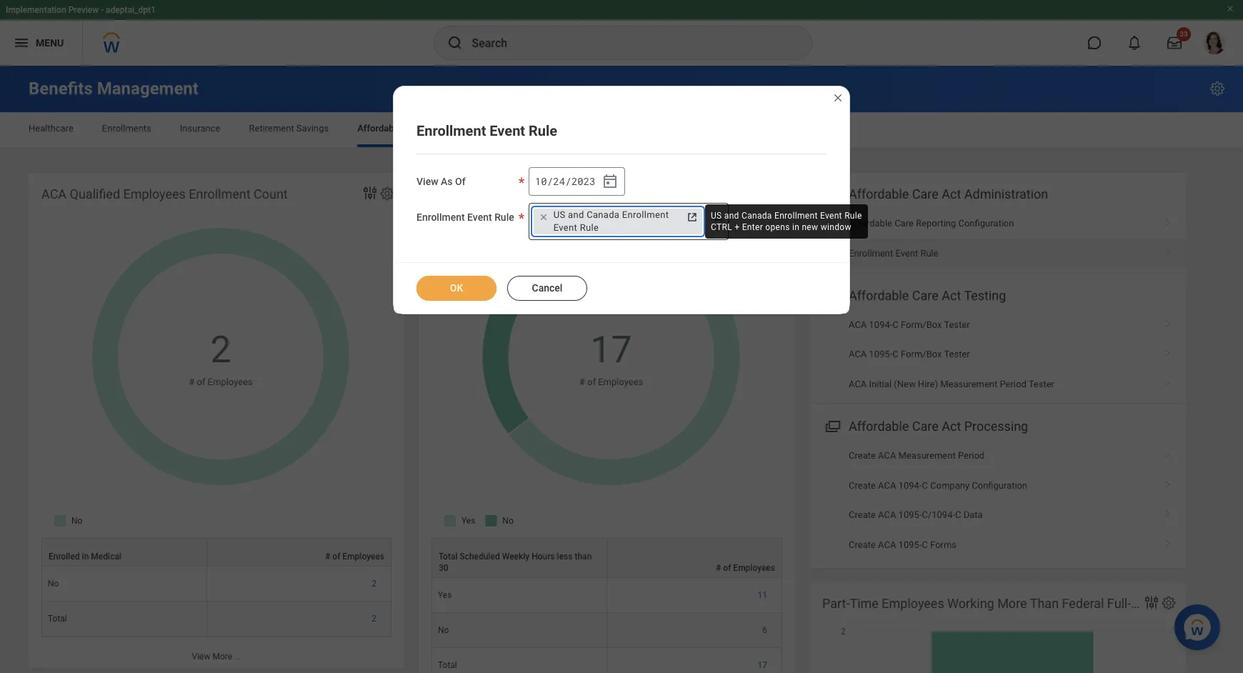 Task type: vqa. For each thing, say whether or not it's contained in the screenshot.
the top View
yes



Task type: locate. For each thing, give the bounding box(es) containing it.
total down enrolled at left bottom
[[48, 614, 67, 624]]

aca left qualified
[[41, 186, 67, 201]]

1 vertical spatial 1095-
[[899, 510, 922, 520]]

1 horizontal spatial and
[[724, 211, 739, 221]]

view left the ...
[[192, 652, 210, 662]]

2 list from the top
[[810, 310, 1186, 399]]

1 vertical spatial no
[[438, 625, 449, 635]]

working
[[948, 596, 994, 611]]

0 horizontal spatial 1094-
[[869, 319, 893, 330]]

enrollment up as
[[417, 122, 486, 139]]

period down aca 1095-c form/box tester link
[[1000, 379, 1027, 389]]

total up 30 at bottom left
[[439, 552, 458, 562]]

affordable for affordable care act administration
[[849, 186, 909, 201]]

1 horizontal spatial view
[[417, 176, 438, 187]]

rule inside list item
[[921, 248, 939, 258]]

17 for 17 # of employees
[[590, 328, 632, 372]]

# inside 17 # of employees
[[579, 376, 585, 387]]

(new
[[894, 379, 916, 389]]

measurement down affordable care act processing
[[899, 450, 956, 461]]

list containing affordable care reporting configuration
[[810, 209, 1186, 268]]

chevron right image for enrollment event rule
[[1159, 243, 1178, 257]]

1 vertical spatial chevron right image
[[1159, 374, 1178, 388]]

and down for
[[568, 209, 584, 220]]

1 vertical spatial list
[[810, 310, 1186, 399]]

of
[[197, 376, 205, 387], [587, 376, 596, 387], [332, 552, 340, 562], [723, 563, 731, 573]]

initial
[[869, 379, 892, 389]]

17 # of employees
[[579, 328, 643, 387]]

1 vertical spatial view
[[192, 652, 210, 662]]

0 horizontal spatial 17 button
[[590, 325, 634, 375]]

event right 'x small' image
[[554, 222, 577, 233]]

enrollment up new
[[775, 211, 818, 221]]

us up ctrl
[[711, 211, 722, 221]]

affordable up window
[[849, 186, 909, 201]]

0 vertical spatial total
[[439, 552, 458, 562]]

enrollment
[[417, 122, 486, 139], [189, 186, 250, 201], [622, 209, 669, 220], [775, 211, 818, 221], [417, 211, 465, 223], [849, 248, 893, 258]]

1 vertical spatial 17 button
[[758, 660, 770, 671]]

cancel
[[532, 282, 563, 294]]

0 vertical spatial list
[[810, 209, 1186, 268]]

1 vertical spatial form/box
[[901, 349, 942, 360]]

profile logan mcneil element
[[1195, 27, 1235, 59]]

time for part-time employees for aca
[[459, 186, 488, 201]]

2 horizontal spatial time
[[1131, 596, 1160, 611]]

1 horizontal spatial us
[[711, 211, 722, 221]]

1095- up initial
[[869, 349, 893, 360]]

aca up create aca 1095-c/1094-c data
[[878, 480, 896, 491]]

rule inside us and canada enrollment event rule ctrl + enter opens in new window
[[845, 211, 862, 221]]

0 vertical spatial 17 button
[[590, 325, 634, 375]]

row containing total scheduled weekly hours less than 30
[[432, 538, 782, 578]]

total inside aca qualified employees enrollment count element
[[48, 614, 67, 624]]

1 vertical spatial 2
[[372, 579, 377, 589]]

and inside us and canada enrollment event rule ctrl + enter opens in new window
[[724, 211, 739, 221]]

1 # of employees button from the left
[[207, 539, 391, 566]]

data
[[964, 510, 983, 520]]

1 vertical spatial tester
[[944, 349, 970, 360]]

1 create from the top
[[849, 450, 876, 461]]

no down yes
[[438, 625, 449, 635]]

2 for no
[[372, 579, 377, 589]]

measurement right hire)
[[940, 379, 998, 389]]

5 chevron right image from the top
[[1159, 475, 1178, 489]]

care for affordable care act administration
[[912, 186, 939, 201]]

aca left initial
[[849, 379, 867, 389]]

more left than
[[998, 596, 1027, 611]]

aca up create aca 1095-c forms
[[878, 510, 896, 520]]

aca inside aca 1094-c form/box tester link
[[849, 319, 867, 330]]

3 list from the top
[[810, 441, 1186, 559]]

view left as
[[417, 176, 438, 187]]

0 vertical spatial part-
[[432, 186, 459, 201]]

chevron right image inside create aca 1094-c company configuration link
[[1159, 475, 1178, 489]]

0 vertical spatial configuration
[[958, 218, 1014, 229]]

create for create aca measurement period
[[849, 450, 876, 461]]

1 vertical spatial # of employees
[[716, 563, 775, 573]]

0 horizontal spatial 17
[[590, 328, 632, 372]]

form/box down affordable care act testing
[[901, 319, 942, 330]]

enrollment inside list item
[[849, 248, 893, 258]]

0 vertical spatial tester
[[944, 319, 970, 330]]

in left medical
[[82, 552, 89, 562]]

care up affordable care reporting configuration in the top right of the page
[[912, 186, 939, 201]]

processing
[[964, 419, 1028, 434]]

1 vertical spatial 2 button
[[372, 578, 379, 590]]

enrollment down window
[[849, 248, 893, 258]]

affordable right new
[[849, 218, 892, 229]]

canada for us and canada enrollment event rule
[[587, 209, 620, 220]]

employees
[[123, 186, 186, 201], [491, 186, 554, 201], [208, 376, 253, 387], [598, 376, 643, 387], [343, 552, 384, 562], [733, 563, 775, 573], [882, 596, 944, 611]]

x small image
[[536, 210, 551, 224]]

0 vertical spatial 1095-
[[869, 349, 893, 360]]

enrollment event rule down of
[[417, 211, 514, 223]]

act up view as of
[[425, 123, 439, 134]]

0 vertical spatial in
[[792, 222, 800, 232]]

tester down testing on the top of page
[[944, 319, 970, 330]]

aca inside aca qualified employees enrollment count element
[[41, 186, 67, 201]]

ctrl
[[711, 222, 732, 232]]

1 horizontal spatial 1094-
[[899, 480, 922, 491]]

aca right for
[[576, 186, 601, 201]]

list
[[810, 209, 1186, 268], [810, 310, 1186, 399], [810, 441, 1186, 559]]

view as of group
[[529, 167, 625, 196]]

enrolled in medical
[[49, 552, 121, 562]]

0 vertical spatial chevron right image
[[1159, 314, 1178, 329]]

chevron right image inside aca 1095-c form/box tester link
[[1159, 344, 1178, 358]]

1 vertical spatial more
[[212, 652, 232, 662]]

1 horizontal spatial /
[[565, 174, 571, 188]]

6 chevron right image from the top
[[1159, 505, 1178, 519]]

10 / 24 / 2023
[[535, 174, 596, 188]]

1 horizontal spatial 17
[[758, 660, 767, 670]]

care up the 'create aca measurement period'
[[912, 419, 939, 434]]

# of employees button inside part-time employees for aca element
[[607, 539, 782, 577]]

act
[[425, 123, 439, 134], [942, 186, 961, 201], [942, 288, 961, 303], [942, 419, 961, 434]]

view for view more ...
[[192, 652, 210, 662]]

tester
[[944, 319, 970, 330], [944, 349, 970, 360], [1029, 379, 1055, 389]]

4 chevron right image from the top
[[1159, 445, 1178, 460]]

# of employees button
[[207, 539, 391, 566], [607, 539, 782, 577]]

chevron right image inside aca 1094-c form/box tester link
[[1159, 314, 1178, 329]]

enrollment left count
[[189, 186, 250, 201]]

17
[[590, 328, 632, 372], [758, 660, 767, 670]]

0 horizontal spatial more
[[212, 652, 232, 662]]

create for create aca 1095-c/1094-c data
[[849, 510, 876, 520]]

2 vertical spatial enrollment event rule
[[849, 248, 939, 258]]

event
[[490, 122, 525, 139], [820, 211, 842, 221], [467, 211, 492, 223], [554, 222, 577, 233], [896, 248, 918, 258]]

act left testing on the top of page
[[942, 288, 961, 303]]

2 form/box from the top
[[901, 349, 942, 360]]

care
[[404, 123, 423, 134], [912, 186, 939, 201], [895, 218, 914, 229], [912, 288, 939, 303], [912, 419, 939, 434]]

0 vertical spatial no
[[48, 579, 59, 589]]

aca 1095-c form/box tester link
[[810, 340, 1186, 369]]

4 create from the top
[[849, 539, 876, 550]]

0 vertical spatial form/box
[[901, 319, 942, 330]]

affordable care act administration
[[849, 186, 1048, 201]]

1 chevron right image from the top
[[1159, 314, 1178, 329]]

in left new
[[792, 222, 800, 232]]

0 horizontal spatial /
[[547, 174, 553, 188]]

1 horizontal spatial in
[[792, 222, 800, 232]]

affordable care reporting configuration
[[849, 218, 1014, 229]]

main content
[[0, 66, 1243, 673]]

aca inside the create aca 1095-c forms link
[[878, 539, 896, 550]]

implementation preview -   adeptai_dpt1
[[6, 5, 156, 15]]

aca inside aca 1095-c form/box tester link
[[849, 349, 867, 360]]

3 create from the top
[[849, 510, 876, 520]]

affordable inside list
[[849, 218, 892, 229]]

1 vertical spatial period
[[958, 450, 985, 461]]

chevron right image for aca 1094-c form/box tester
[[1159, 314, 1178, 329]]

act up reporting
[[942, 186, 961, 201]]

form/box
[[901, 319, 942, 330], [901, 349, 942, 360]]

time
[[459, 186, 488, 201], [850, 596, 879, 611], [1131, 596, 1160, 611]]

healthcare
[[29, 123, 73, 134]]

configuration
[[958, 218, 1014, 229], [972, 480, 1028, 491]]

aca
[[41, 186, 67, 201], [576, 186, 601, 201], [849, 319, 867, 330], [849, 349, 867, 360], [849, 379, 867, 389], [878, 450, 896, 461], [878, 480, 896, 491], [878, 510, 896, 520], [878, 539, 896, 550]]

no inside part-time employees for aca element
[[438, 625, 449, 635]]

of
[[455, 176, 466, 187]]

2 chevron right image from the top
[[1159, 374, 1178, 388]]

0 horizontal spatial no
[[48, 579, 59, 589]]

prompts image
[[708, 208, 725, 225]]

ok button
[[417, 276, 497, 301]]

2 vertical spatial list
[[810, 441, 1186, 559]]

affordable inside tab list
[[357, 123, 401, 134]]

# of employees for 17
[[716, 563, 775, 573]]

no down enrolled at left bottom
[[48, 579, 59, 589]]

aca down create aca 1095-c/1094-c data
[[878, 539, 896, 550]]

1095- up create aca 1095-c forms
[[899, 510, 922, 520]]

/ right 24
[[565, 174, 571, 188]]

chevron right image for create aca 1095-c forms
[[1159, 534, 1178, 548]]

form/box for 1094-
[[901, 319, 942, 330]]

chevron right image inside affordable care reporting configuration link
[[1159, 213, 1178, 227]]

part- inside 'element'
[[822, 596, 850, 611]]

chevron right image for aca 1095-c form/box tester
[[1159, 344, 1178, 358]]

2 chevron right image from the top
[[1159, 243, 1178, 257]]

chevron right image inside create aca measurement period link
[[1159, 445, 1178, 460]]

2 vertical spatial 1095-
[[899, 539, 922, 550]]

configure this page image
[[1209, 80, 1226, 97]]

configuration down create aca measurement period link
[[972, 480, 1028, 491]]

list containing create aca measurement period
[[810, 441, 1186, 559]]

1 vertical spatial 1094-
[[899, 480, 922, 491]]

3 chevron right image from the top
[[1159, 344, 1178, 358]]

event up window
[[820, 211, 842, 221]]

cancel button
[[507, 276, 587, 301]]

1 chevron right image from the top
[[1159, 213, 1178, 227]]

canada up enter
[[742, 211, 772, 221]]

create
[[849, 450, 876, 461], [849, 480, 876, 491], [849, 510, 876, 520], [849, 539, 876, 550]]

1 vertical spatial in
[[82, 552, 89, 562]]

1094- up aca 1095-c form/box tester
[[869, 319, 893, 330]]

0 horizontal spatial time
[[459, 186, 488, 201]]

1094- up create aca 1095-c/1094-c data
[[899, 480, 922, 491]]

1 horizontal spatial part-
[[822, 596, 850, 611]]

1095-
[[869, 349, 893, 360], [899, 510, 922, 520], [899, 539, 922, 550]]

enrollment event rule down affordable care reporting configuration in the top right of the page
[[849, 248, 939, 258]]

care up view as of
[[404, 123, 423, 134]]

ok
[[450, 282, 463, 294]]

chevron right image inside the aca initial (new hire) measurement period tester link
[[1159, 374, 1178, 388]]

0 vertical spatial 2
[[210, 328, 231, 372]]

aca 1094-c form/box tester link
[[810, 310, 1186, 340]]

implementation
[[6, 5, 66, 15]]

employees inside 'element'
[[882, 596, 944, 611]]

tab list containing healthcare
[[14, 113, 1229, 147]]

in inside popup button
[[82, 552, 89, 562]]

part-time employees working more than federal full-time standard element
[[810, 582, 1215, 673]]

period up company
[[958, 450, 985, 461]]

and for us and canada enrollment event rule
[[568, 209, 584, 220]]

2 vertical spatial 2 button
[[372, 613, 379, 625]]

aca down aca 1094-c form/box tester
[[849, 349, 867, 360]]

view more ...
[[192, 652, 241, 662]]

us inside us and canada enrollment event rule ctrl + enter opens in new window
[[711, 211, 722, 221]]

and inside us and canada enrollment event rule
[[568, 209, 584, 220]]

in
[[792, 222, 800, 232], [82, 552, 89, 562]]

1 vertical spatial 17
[[758, 660, 767, 670]]

aca up the create aca 1094-c company configuration
[[878, 450, 896, 461]]

affordable for affordable care act processing
[[849, 419, 909, 434]]

ext link image
[[685, 210, 699, 224]]

1 vertical spatial total
[[48, 614, 67, 624]]

act for affordable care act testing
[[942, 288, 961, 303]]

0 vertical spatial # of employees
[[325, 552, 384, 562]]

1095- for c/1094-
[[899, 510, 922, 520]]

no for 2
[[48, 579, 59, 589]]

0 vertical spatial view
[[417, 176, 438, 187]]

0 horizontal spatial and
[[568, 209, 584, 220]]

0 horizontal spatial # of employees
[[325, 552, 384, 562]]

2 vertical spatial total
[[438, 660, 457, 670]]

2 button for total
[[372, 613, 379, 625]]

affordable up aca 1094-c form/box tester
[[849, 288, 909, 303]]

2 create from the top
[[849, 480, 876, 491]]

enrollment event rule inside list item
[[849, 248, 939, 258]]

us right 'x small' image
[[554, 209, 566, 220]]

chevron right image inside the create aca 1095-c forms link
[[1159, 534, 1178, 548]]

0 horizontal spatial in
[[82, 552, 89, 562]]

1 horizontal spatial no
[[438, 625, 449, 635]]

more left the ...
[[212, 652, 232, 662]]

chevron right image
[[1159, 213, 1178, 227], [1159, 243, 1178, 257], [1159, 344, 1178, 358], [1159, 445, 1178, 460], [1159, 475, 1178, 489], [1159, 505, 1178, 519], [1159, 534, 1178, 548]]

0 horizontal spatial us
[[554, 209, 566, 220]]

view inside view more ... link
[[192, 652, 210, 662]]

1 horizontal spatial time
[[850, 596, 879, 611]]

affordable care act processing
[[849, 419, 1028, 434]]

0 horizontal spatial part-
[[432, 186, 459, 201]]

act inside tab list
[[425, 123, 439, 134]]

1 list from the top
[[810, 209, 1186, 268]]

configuration up enrollment event rule link at top
[[958, 218, 1014, 229]]

1 horizontal spatial # of employees
[[716, 563, 775, 573]]

2023
[[572, 174, 596, 188]]

2
[[210, 328, 231, 372], [372, 579, 377, 589], [372, 614, 377, 624]]

0 horizontal spatial # of employees button
[[207, 539, 391, 566]]

chevron right image inside enrollment event rule link
[[1159, 243, 1178, 257]]

chevron right image inside create aca 1095-c/1094-c data link
[[1159, 505, 1178, 519]]

care inside tab list
[[404, 123, 423, 134]]

canada inside us and canada enrollment event rule ctrl + enter opens in new window
[[742, 211, 772, 221]]

/ right 10
[[547, 174, 553, 188]]

total
[[439, 552, 458, 562], [48, 614, 67, 624], [438, 660, 457, 670]]

aca up aca 1095-c form/box tester
[[849, 319, 867, 330]]

create aca 1094-c company configuration
[[849, 480, 1028, 491]]

c
[[893, 319, 899, 330], [893, 349, 899, 360], [922, 480, 928, 491], [955, 510, 961, 520], [922, 539, 928, 550]]

1 form/box from the top
[[901, 319, 942, 330]]

c left company
[[922, 480, 928, 491]]

2 button
[[210, 325, 233, 375], [372, 578, 379, 590], [372, 613, 379, 625]]

chevron right image for create aca 1095-c/1094-c data
[[1159, 505, 1178, 519]]

notifications large image
[[1127, 36, 1142, 50]]

affordable down initial
[[849, 419, 909, 434]]

no
[[48, 579, 59, 589], [438, 625, 449, 635]]

enrollment event rule up of
[[417, 122, 557, 139]]

canada inside us and canada enrollment event rule
[[587, 209, 620, 220]]

c up (new
[[893, 349, 899, 360]]

act for affordable care act administration
[[942, 186, 961, 201]]

1 horizontal spatial period
[[1000, 379, 1027, 389]]

2 button for no
[[372, 578, 379, 590]]

total for 2
[[48, 614, 67, 624]]

canada down calendar icon
[[587, 209, 620, 220]]

0 vertical spatial 17
[[590, 328, 632, 372]]

0 horizontal spatial canada
[[587, 209, 620, 220]]

aca initial (new hire) measurement period tester link
[[810, 369, 1186, 399]]

1095- down create aca 1095-c/1094-c data
[[899, 539, 922, 550]]

1 horizontal spatial # of employees button
[[607, 539, 782, 577]]

0 vertical spatial more
[[998, 596, 1027, 611]]

no inside aca qualified employees enrollment count element
[[48, 579, 59, 589]]

enrollment inside us and canada enrollment event rule ctrl + enter opens in new window
[[775, 211, 818, 221]]

17 inside 17 # of employees
[[590, 328, 632, 372]]

part- for part-time employees working more than federal full-time standard
[[822, 596, 850, 611]]

2 for total
[[372, 614, 377, 624]]

aca 1095-c form/box tester
[[849, 349, 970, 360]]

act for affordable care act processing
[[942, 419, 961, 434]]

tab list
[[14, 113, 1229, 147]]

row containing yes
[[432, 578, 782, 613]]

11 button
[[758, 590, 770, 601]]

row containing enrolled in medical
[[41, 538, 392, 567]]

form/box up hire)
[[901, 349, 942, 360]]

act down aca initial (new hire) measurement period tester
[[942, 419, 961, 434]]

event down affordable care reporting configuration in the top right of the page
[[896, 248, 918, 258]]

us and canada enrollment event rule ctrl + enter opens in new window tooltip
[[702, 201, 871, 242]]

time right as
[[459, 186, 488, 201]]

scheduled
[[460, 552, 500, 562]]

0 horizontal spatial view
[[192, 652, 210, 662]]

total for 17
[[438, 660, 457, 670]]

enrollment left the "ext link" image
[[622, 209, 669, 220]]

1 horizontal spatial canada
[[742, 211, 772, 221]]

chevron right image for create aca 1094-c company configuration
[[1159, 475, 1178, 489]]

1094-
[[869, 319, 893, 330], [899, 480, 922, 491]]

tester up aca initial (new hire) measurement period tester
[[944, 349, 970, 360]]

tester down aca 1095-c form/box tester link
[[1029, 379, 1055, 389]]

# of employees for 2
[[325, 552, 384, 562]]

7 chevron right image from the top
[[1159, 534, 1178, 548]]

and for us and canada enrollment event rule ctrl + enter opens in new window
[[724, 211, 739, 221]]

standard
[[1163, 596, 1215, 611]]

affordable right the savings
[[357, 123, 401, 134]]

insurance
[[180, 123, 220, 134]]

total down yes
[[438, 660, 457, 670]]

# of employees inside part-time employees for aca element
[[716, 563, 775, 573]]

than
[[575, 552, 592, 562]]

federal
[[1062, 596, 1104, 611]]

less
[[557, 552, 573, 562]]

us
[[554, 209, 566, 220], [711, 211, 722, 221]]

us inside us and canada enrollment event rule
[[554, 209, 566, 220]]

time left standard
[[1131, 596, 1160, 611]]

event up 'part-time employees for aca'
[[490, 122, 525, 139]]

0 horizontal spatial period
[[958, 450, 985, 461]]

chevron right image for affordable care reporting configuration
[[1159, 213, 1178, 227]]

employees inside 17 # of employees
[[598, 376, 643, 387]]

and up +
[[724, 211, 739, 221]]

view inside the 'enrollment event rule' dialog
[[417, 176, 438, 187]]

care left reporting
[[895, 218, 914, 229]]

row
[[41, 538, 392, 567], [432, 538, 782, 578], [41, 567, 392, 602], [432, 578, 782, 613], [41, 602, 392, 637], [432, 613, 782, 648], [432, 648, 782, 673]]

implementation preview -   adeptai_dpt1 banner
[[0, 0, 1243, 66]]

aca qualified employees enrollment count element
[[29, 173, 404, 668]]

employees for "part-time employees working more than federal full-time standard" 'element'
[[882, 596, 944, 611]]

2 # of employees button from the left
[[607, 539, 782, 577]]

care inside affordable care reporting configuration link
[[895, 218, 914, 229]]

2 vertical spatial 2
[[372, 614, 377, 624]]

chevron right image
[[1159, 314, 1178, 329], [1159, 374, 1178, 388]]

employees for # of employees popup button within the part-time employees for aca element
[[733, 563, 775, 573]]

# of employees inside aca qualified employees enrollment count element
[[325, 552, 384, 562]]

measurement
[[940, 379, 998, 389], [899, 450, 956, 461]]

create aca 1095-c forms link
[[810, 530, 1186, 559]]

part-
[[432, 186, 459, 201], [822, 596, 850, 611]]

1 vertical spatial part-
[[822, 596, 850, 611]]

affordable for affordable care act testing
[[849, 288, 909, 303]]

care up aca 1094-c form/box tester
[[912, 288, 939, 303]]

1 horizontal spatial more
[[998, 596, 1027, 611]]

rule
[[529, 122, 557, 139], [845, 211, 862, 221], [495, 211, 514, 223], [580, 222, 599, 233], [921, 248, 939, 258]]

1 vertical spatial configuration
[[972, 480, 1028, 491]]

calendar image
[[601, 173, 619, 190]]

time down create aca 1095-c forms
[[850, 596, 879, 611]]

care for affordable care act testing
[[912, 288, 939, 303]]

affordable care act
[[357, 123, 439, 134]]

affordable
[[357, 123, 401, 134], [849, 186, 909, 201], [849, 218, 892, 229], [849, 288, 909, 303], [849, 419, 909, 434]]

tester for aca 1094-c form/box tester
[[944, 319, 970, 330]]



Task type: describe. For each thing, give the bounding box(es) containing it.
0 vertical spatial measurement
[[940, 379, 998, 389]]

6
[[763, 625, 767, 635]]

no for 6
[[438, 625, 449, 635]]

0 vertical spatial period
[[1000, 379, 1027, 389]]

event down 'part-time employees for aca'
[[467, 211, 492, 223]]

company
[[930, 480, 970, 491]]

main content containing 2
[[0, 66, 1243, 673]]

+
[[735, 222, 740, 232]]

count
[[254, 186, 288, 201]]

tab list inside main content
[[14, 113, 1229, 147]]

care for affordable care act processing
[[912, 419, 939, 434]]

more inside 'element'
[[998, 596, 1027, 611]]

care for affordable care reporting configuration
[[895, 218, 914, 229]]

enrollment event rule list item
[[810, 238, 1186, 268]]

reporting
[[916, 218, 956, 229]]

employees for part-time employees for aca element
[[491, 186, 554, 201]]

us for us and canada enrollment event rule ctrl + enter opens in new window
[[711, 211, 722, 221]]

list for administration
[[810, 209, 1186, 268]]

2 / from the left
[[565, 174, 571, 188]]

11
[[758, 590, 767, 600]]

benefits management
[[29, 79, 199, 99]]

c left forms
[[922, 539, 928, 550]]

2 # of employees
[[189, 328, 253, 387]]

part-time employees working more than federal full-time standard
[[822, 596, 1215, 611]]

# of employees button for 17
[[607, 539, 782, 577]]

employees for aca qualified employees enrollment count element
[[123, 186, 186, 201]]

1 horizontal spatial 17 button
[[758, 660, 770, 671]]

more inside aca qualified employees enrollment count element
[[212, 652, 232, 662]]

us and canada enrollment event rule, press delete to clear value, ctrl + enter opens in new window. option
[[534, 209, 702, 234]]

total scheduled weekly hours less than 30 button
[[432, 539, 606, 577]]

c up aca 1095-c form/box tester
[[893, 319, 899, 330]]

act for affordable care act
[[425, 123, 439, 134]]

event inside us and canada enrollment event rule ctrl + enter opens in new window
[[820, 211, 842, 221]]

list containing aca 1094-c form/box tester
[[810, 310, 1186, 399]]

affordable for affordable care reporting configuration
[[849, 218, 892, 229]]

employees for # of employees popup button corresponding to 2
[[343, 552, 384, 562]]

of inside 2 # of employees
[[197, 376, 205, 387]]

total inside total scheduled weekly hours less than 30
[[439, 552, 458, 562]]

hire)
[[918, 379, 938, 389]]

c/1094-
[[922, 510, 955, 520]]

close view compensation review calculation table image
[[832, 92, 844, 104]]

yes
[[438, 590, 452, 600]]

us and canada enrollment event rule element
[[554, 209, 682, 234]]

affordable care act testing
[[849, 288, 1006, 303]]

enrollment event rule link
[[810, 238, 1186, 268]]

than
[[1030, 596, 1059, 611]]

create for create aca 1095-c forms
[[849, 539, 876, 550]]

administration
[[964, 186, 1048, 201]]

inbox large image
[[1167, 36, 1182, 50]]

care for affordable care act
[[404, 123, 423, 134]]

chevron right image for create aca measurement period
[[1159, 445, 1178, 460]]

retirement
[[249, 123, 294, 134]]

menu group image
[[822, 416, 842, 435]]

aca 1094-c form/box tester
[[849, 319, 970, 330]]

chevron right image for aca initial (new hire) measurement period tester
[[1159, 374, 1178, 388]]

2 vertical spatial tester
[[1029, 379, 1055, 389]]

create aca 1095-c/1094-c data link
[[810, 500, 1186, 530]]

aca inside create aca 1095-c/1094-c data link
[[878, 510, 896, 520]]

affordable care reporting configuration link
[[810, 209, 1186, 238]]

new
[[802, 222, 818, 232]]

search image
[[446, 34, 463, 51]]

adeptai_dpt1
[[106, 5, 156, 15]]

enrolled in medical button
[[42, 539, 206, 566]]

30
[[439, 563, 448, 573]]

opens
[[765, 222, 790, 232]]

forms
[[930, 539, 957, 550]]

management
[[97, 79, 199, 99]]

list for processing
[[810, 441, 1186, 559]]

enrollment down view as of
[[417, 211, 465, 223]]

preview
[[68, 5, 99, 15]]

create aca 1094-c company configuration link
[[810, 471, 1186, 500]]

window
[[821, 222, 852, 232]]

create aca 1095-c/1094-c data
[[849, 510, 983, 520]]

time for part-time employees working more than federal full-time standard
[[850, 596, 879, 611]]

view more ... link
[[29, 645, 404, 668]]

# of employees button for 2
[[207, 539, 391, 566]]

form/box for 1095-
[[901, 349, 942, 360]]

testing
[[964, 288, 1006, 303]]

aca qualified employees enrollment count
[[41, 186, 288, 201]]

weekly
[[502, 552, 530, 562]]

view for view as of
[[417, 176, 438, 187]]

enrollment event rule dialog
[[393, 86, 850, 314]]

-
[[101, 5, 104, 15]]

aca inside part-time employees for aca element
[[576, 186, 601, 201]]

part- for part-time employees for aca
[[432, 186, 459, 201]]

hours
[[532, 552, 555, 562]]

2 inside 2 # of employees
[[210, 328, 231, 372]]

1095- for c
[[899, 539, 922, 550]]

savings
[[296, 123, 329, 134]]

total scheduled weekly hours less than 30
[[439, 552, 592, 573]]

create for create aca 1094-c company configuration
[[849, 480, 876, 491]]

us and canada enrollment event rule
[[554, 209, 669, 233]]

...
[[234, 652, 241, 662]]

17 for 17
[[758, 660, 767, 670]]

as
[[441, 176, 453, 187]]

0 vertical spatial 2 button
[[210, 325, 233, 375]]

part-time employees for aca
[[432, 186, 601, 201]]

1 / from the left
[[547, 174, 553, 188]]

enrollment inside us and canada enrollment event rule
[[622, 209, 669, 220]]

qualified
[[70, 186, 120, 201]]

us and canada enrollment event rule ctrl + enter opens in new window
[[711, 211, 862, 232]]

6 button
[[763, 625, 770, 636]]

event inside us and canada enrollment event rule
[[554, 222, 577, 233]]

enter
[[742, 222, 763, 232]]

enrollments
[[102, 123, 151, 134]]

of inside 17 # of employees
[[587, 376, 596, 387]]

10
[[535, 174, 547, 188]]

enrolled
[[49, 552, 80, 562]]

c left data
[[955, 510, 961, 520]]

close environment banner image
[[1226, 4, 1235, 13]]

1 vertical spatial enrollment event rule
[[417, 211, 514, 223]]

rule inside us and canada enrollment event rule
[[580, 222, 599, 233]]

employees inside 2 # of employees
[[208, 376, 253, 387]]

create aca 1095-c forms
[[849, 539, 957, 550]]

tester for aca 1095-c form/box tester
[[944, 349, 970, 360]]

aca inside create aca measurement period link
[[878, 450, 896, 461]]

for
[[557, 186, 573, 201]]

# inside 2 # of employees
[[189, 376, 195, 387]]

view as of
[[417, 176, 466, 187]]

part-time employees for aca element
[[419, 173, 795, 673]]

full-
[[1107, 596, 1131, 611]]

affordable for affordable care act
[[357, 123, 401, 134]]

event inside list item
[[896, 248, 918, 258]]

0 vertical spatial enrollment event rule
[[417, 122, 557, 139]]

aca inside create aca 1094-c company configuration link
[[878, 480, 896, 491]]

us for us and canada enrollment event rule
[[554, 209, 566, 220]]

create aca measurement period
[[849, 450, 985, 461]]

aca initial (new hire) measurement period tester
[[849, 379, 1055, 389]]

medical
[[91, 552, 121, 562]]

retirement savings
[[249, 123, 329, 134]]

canada for us and canada enrollment event rule ctrl + enter opens in new window
[[742, 211, 772, 221]]

24
[[553, 174, 565, 188]]

0 vertical spatial 1094-
[[869, 319, 893, 330]]

aca inside the aca initial (new hire) measurement period tester link
[[849, 379, 867, 389]]

create aca measurement period link
[[810, 441, 1186, 471]]

benefits
[[29, 79, 93, 99]]

1 vertical spatial measurement
[[899, 450, 956, 461]]

in inside us and canada enrollment event rule ctrl + enter opens in new window
[[792, 222, 800, 232]]



